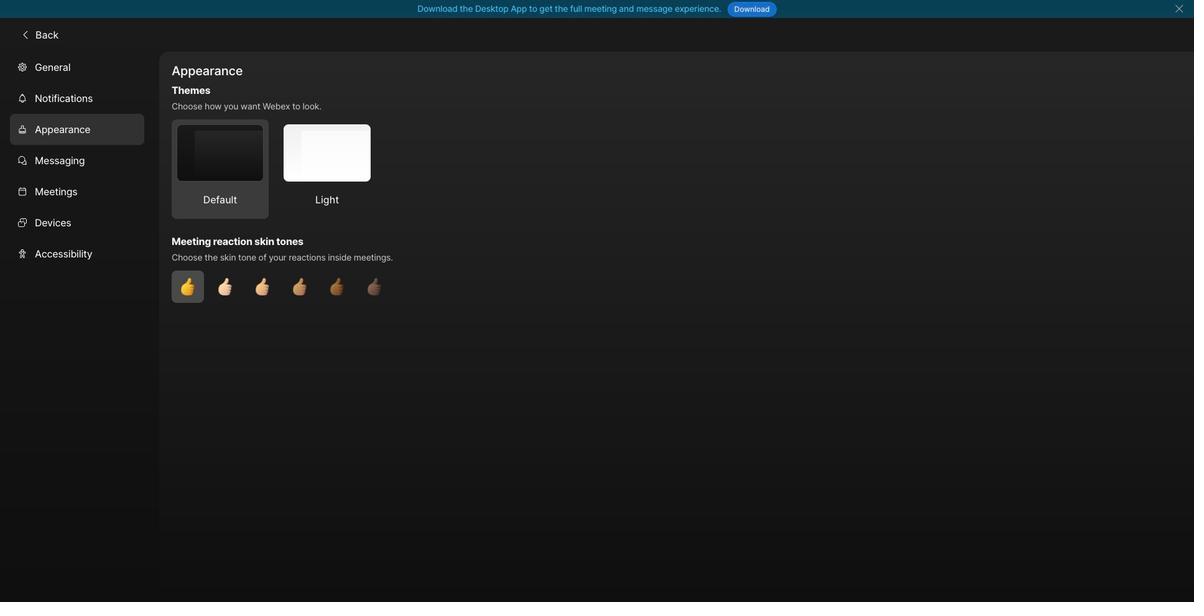 Task type: describe. For each thing, give the bounding box(es) containing it.
general tab
[[10, 51, 144, 83]]

appearance tab
[[10, 114, 144, 145]]

notifications tab
[[10, 83, 144, 114]]

skin tone picker toolbar
[[172, 271, 972, 303]]



Task type: locate. For each thing, give the bounding box(es) containing it.
messaging tab
[[10, 145, 144, 176]]

accessibility tab
[[10, 238, 144, 269]]

settings navigation
[[0, 51, 159, 602]]

meetings tab
[[10, 176, 144, 207]]

devices tab
[[10, 207, 144, 238]]

cancel_16 image
[[1174, 4, 1184, 14]]



Task type: vqa. For each thing, say whether or not it's contained in the screenshot.
Notifications tab
yes



